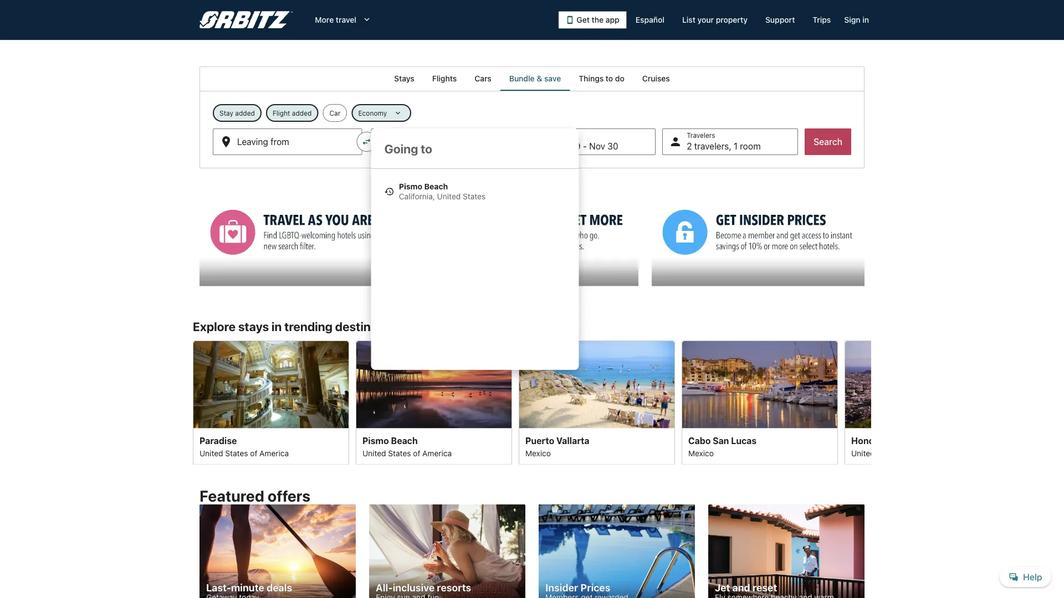 Task type: vqa. For each thing, say whether or not it's contained in the screenshot.
(LGA) within 1:00pm - 4:10pm Chicago (ORD) - New York (LGA)
no



Task type: describe. For each thing, give the bounding box(es) containing it.
honolulu united states of america
[[852, 436, 941, 458]]

resorts
[[437, 583, 471, 595]]

economy
[[358, 109, 387, 117]]

nov 29 - nov 30 button
[[528, 129, 656, 155]]

stay
[[220, 109, 233, 117]]

paradise
[[200, 436, 237, 446]]

las vegas featuring interior views image
[[193, 341, 349, 429]]

travelers,
[[695, 141, 732, 152]]

featured offers main content
[[0, 67, 1065, 599]]

vallarta
[[557, 436, 590, 446]]

puerto vallarta mexico
[[526, 436, 590, 458]]

stays
[[394, 74, 415, 83]]

added for stay added
[[235, 109, 255, 117]]

trips
[[813, 15, 831, 24]]

states inside paradise united states of america
[[225, 449, 248, 458]]

featured offers region
[[193, 481, 872, 599]]

support
[[766, 15, 795, 24]]

español
[[636, 15, 665, 24]]

2 travelers, 1 room
[[687, 141, 761, 152]]

room
[[740, 141, 761, 152]]

pismo beach featuring a sunset, views and tropical scenes image
[[356, 341, 512, 429]]

app
[[606, 15, 620, 24]]

puerto
[[526, 436, 555, 446]]

beach for pismo beach california, united states
[[424, 182, 448, 191]]

list your property
[[683, 15, 748, 24]]

explore
[[193, 320, 236, 334]]

nov 29 - nov 30
[[552, 141, 619, 152]]

search
[[814, 137, 843, 147]]

all-
[[376, 583, 393, 595]]

sign in button
[[840, 10, 874, 30]]

in inside featured offers main content
[[272, 320, 282, 334]]

list
[[683, 15, 696, 24]]

list your property link
[[674, 10, 757, 30]]

search button
[[805, 129, 852, 155]]

inclusive
[[393, 583, 435, 595]]

beach for pismo beach united states of america
[[391, 436, 418, 446]]

flights
[[432, 74, 457, 83]]

2 travelers, 1 room button
[[663, 129, 799, 155]]

bundle
[[509, 74, 535, 83]]

in inside dropdown button
[[863, 15, 869, 24]]

opens in a new window image
[[425, 195, 435, 205]]

destinations
[[335, 320, 406, 334]]

do
[[615, 74, 625, 83]]

minute
[[231, 583, 264, 595]]

jet
[[715, 583, 730, 595]]

of for honolulu
[[902, 449, 910, 458]]

pismo for pismo beach united states of america
[[363, 436, 389, 446]]

2
[[687, 141, 692, 152]]

explore stays in trending destinations
[[193, 320, 406, 334]]

cars link
[[466, 67, 501, 91]]

pismo beach united states of america
[[363, 436, 452, 458]]

1
[[734, 141, 738, 152]]

states inside the pismo beach california, united states
[[463, 192, 486, 201]]

things to do link
[[570, 67, 634, 91]]

america for paradise
[[260, 449, 289, 458]]

marina cabo san lucas which includes a marina, a coastal town and night scenes image
[[682, 341, 838, 429]]

stay added
[[220, 109, 255, 117]]

last-minute deals
[[206, 583, 292, 595]]

deals
[[267, 583, 292, 595]]

mexico inside cabo san lucas mexico
[[689, 449, 714, 458]]

puerto vallarta showing a beach, general coastal views and kayaking or canoeing image
[[519, 341, 675, 429]]

things
[[579, 74, 604, 83]]

get
[[577, 15, 590, 24]]

2 nov from the left
[[590, 141, 605, 152]]

support link
[[757, 10, 804, 30]]

download the app button image
[[566, 16, 575, 24]]

featured offers
[[200, 487, 311, 506]]

lucas
[[731, 436, 757, 446]]

and
[[733, 583, 751, 595]]

paradise united states of america
[[200, 436, 289, 458]]

bundle & save
[[509, 74, 561, 83]]

cabo san lucas mexico
[[689, 436, 757, 458]]

29
[[570, 141, 581, 152]]

all-inclusive resorts
[[376, 583, 471, 595]]

prices
[[581, 583, 611, 595]]

get the app
[[577, 15, 620, 24]]

more
[[315, 15, 334, 24]]

last-
[[206, 583, 231, 595]]

swap origin and destination values image
[[362, 137, 372, 147]]

sign
[[845, 15, 861, 24]]

of inside pismo beach united states of america
[[413, 449, 421, 458]]

cars
[[475, 74, 492, 83]]

reset
[[753, 583, 778, 595]]

save
[[544, 74, 561, 83]]



Task type: locate. For each thing, give the bounding box(es) containing it.
1 america from the left
[[260, 449, 289, 458]]

in right stays
[[272, 320, 282, 334]]

2 added from the left
[[292, 109, 312, 117]]

cabo
[[689, 436, 711, 446]]

2 horizontal spatial america
[[912, 449, 941, 458]]

pismo beach california, united states
[[399, 182, 486, 201]]

show next card image
[[865, 396, 878, 410]]

beach inside the pismo beach california, united states
[[424, 182, 448, 191]]

united
[[437, 192, 461, 201], [200, 449, 223, 458], [363, 449, 386, 458], [852, 449, 875, 458]]

0 horizontal spatial beach
[[391, 436, 418, 446]]

1 of from the left
[[250, 449, 257, 458]]

tab list inside featured offers main content
[[200, 67, 865, 91]]

added
[[235, 109, 255, 117], [292, 109, 312, 117]]

trips link
[[804, 10, 840, 30]]

added for flight added
[[292, 109, 312, 117]]

america
[[260, 449, 289, 458], [423, 449, 452, 458], [912, 449, 941, 458]]

nov
[[552, 141, 568, 152], [590, 141, 605, 152]]

of inside honolulu united states of america
[[902, 449, 910, 458]]

america for honolulu
[[912, 449, 941, 458]]

bundle & save link
[[501, 67, 570, 91]]

more travel button
[[306, 10, 381, 30]]

0 horizontal spatial pismo
[[363, 436, 389, 446]]

more travel
[[315, 15, 357, 24]]

beach inside pismo beach united states of america
[[391, 436, 418, 446]]

sign in
[[845, 15, 869, 24]]

2 mexico from the left
[[689, 449, 714, 458]]

makiki - lower punchbowl - tantalus showing landscape views, a sunset and a city image
[[845, 341, 1001, 429]]

added right stay
[[235, 109, 255, 117]]

united inside honolulu united states of america
[[852, 449, 875, 458]]

1 horizontal spatial of
[[413, 449, 421, 458]]

0 horizontal spatial mexico
[[526, 449, 551, 458]]

flights link
[[424, 67, 466, 91]]

1 vertical spatial in
[[272, 320, 282, 334]]

mexico down cabo
[[689, 449, 714, 458]]

united inside paradise united states of america
[[200, 449, 223, 458]]

flight
[[273, 109, 290, 117]]

1 horizontal spatial america
[[423, 449, 452, 458]]

1 horizontal spatial in
[[863, 15, 869, 24]]

stays link
[[385, 67, 424, 91]]

Going to text field
[[371, 129, 579, 169]]

3 of from the left
[[902, 449, 910, 458]]

states
[[463, 192, 486, 201], [225, 449, 248, 458], [388, 449, 411, 458], [877, 449, 900, 458]]

1 vertical spatial beach
[[391, 436, 418, 446]]

america inside paradise united states of america
[[260, 449, 289, 458]]

insider prices
[[546, 583, 611, 595]]

0 vertical spatial pismo
[[399, 182, 423, 191]]

states inside pismo beach united states of america
[[388, 449, 411, 458]]

california,
[[399, 192, 435, 201]]

1 nov from the left
[[552, 141, 568, 152]]

united inside pismo beach united states of america
[[363, 449, 386, 458]]

added right flight
[[292, 109, 312, 117]]

in
[[863, 15, 869, 24], [272, 320, 282, 334]]

1 added from the left
[[235, 109, 255, 117]]

flight added
[[273, 109, 312, 117]]

beach
[[424, 182, 448, 191], [391, 436, 418, 446]]

united inside the pismo beach california, united states
[[437, 192, 461, 201]]

the
[[592, 15, 604, 24]]

cruises
[[643, 74, 670, 83]]

0 horizontal spatial in
[[272, 320, 282, 334]]

america inside pismo beach united states of america
[[423, 449, 452, 458]]

america inside honolulu united states of america
[[912, 449, 941, 458]]

economy button
[[352, 104, 412, 122]]

tab list
[[200, 67, 865, 91]]

pismo inside pismo beach united states of america
[[363, 436, 389, 446]]

orbitz logo image
[[200, 11, 293, 29]]

pismo for pismo beach california, united states
[[399, 182, 423, 191]]

1 horizontal spatial pismo
[[399, 182, 423, 191]]

pismo inside the pismo beach california, united states
[[399, 182, 423, 191]]

of inside paradise united states of america
[[250, 449, 257, 458]]

of for paradise
[[250, 449, 257, 458]]

insider
[[546, 583, 579, 595]]

featured
[[200, 487, 264, 506]]

2 america from the left
[[423, 449, 452, 458]]

cruises link
[[634, 67, 679, 91]]

1 horizontal spatial mexico
[[689, 449, 714, 458]]

2 horizontal spatial of
[[902, 449, 910, 458]]

mexico
[[526, 449, 551, 458], [689, 449, 714, 458]]

nov left '29'
[[552, 141, 568, 152]]

mexico down puerto
[[526, 449, 551, 458]]

0 horizontal spatial added
[[235, 109, 255, 117]]

states inside honolulu united states of america
[[877, 449, 900, 458]]

-
[[583, 141, 587, 152]]

1 horizontal spatial added
[[292, 109, 312, 117]]

show previous card image
[[186, 396, 200, 410]]

0 horizontal spatial nov
[[552, 141, 568, 152]]

small image
[[385, 187, 395, 197]]

property
[[716, 15, 748, 24]]

san
[[713, 436, 729, 446]]

2 of from the left
[[413, 449, 421, 458]]

car
[[330, 109, 341, 117]]

honolulu
[[852, 436, 890, 446]]

1 horizontal spatial beach
[[424, 182, 448, 191]]

1 horizontal spatial nov
[[590, 141, 605, 152]]

stays
[[238, 320, 269, 334]]

pismo
[[399, 182, 423, 191], [363, 436, 389, 446]]

0 vertical spatial beach
[[424, 182, 448, 191]]

3 america from the left
[[912, 449, 941, 458]]

0 vertical spatial in
[[863, 15, 869, 24]]

travel
[[336, 15, 357, 24]]

&
[[537, 74, 542, 83]]

in right "sign"
[[863, 15, 869, 24]]

your
[[698, 15, 714, 24]]

to
[[606, 74, 613, 83]]

0 horizontal spatial of
[[250, 449, 257, 458]]

jet and reset
[[715, 583, 778, 595]]

trending
[[285, 320, 333, 334]]

30
[[608, 141, 619, 152]]

things to do
[[579, 74, 625, 83]]

mexico inside puerto vallarta mexico
[[526, 449, 551, 458]]

of
[[250, 449, 257, 458], [413, 449, 421, 458], [902, 449, 910, 458]]

nov right -
[[590, 141, 605, 152]]

get the app link
[[559, 11, 627, 29]]

español button
[[627, 10, 674, 30]]

1 mexico from the left
[[526, 449, 551, 458]]

tab list containing stays
[[200, 67, 865, 91]]

0 horizontal spatial america
[[260, 449, 289, 458]]

offers
[[268, 487, 311, 506]]

1 vertical spatial pismo
[[363, 436, 389, 446]]



